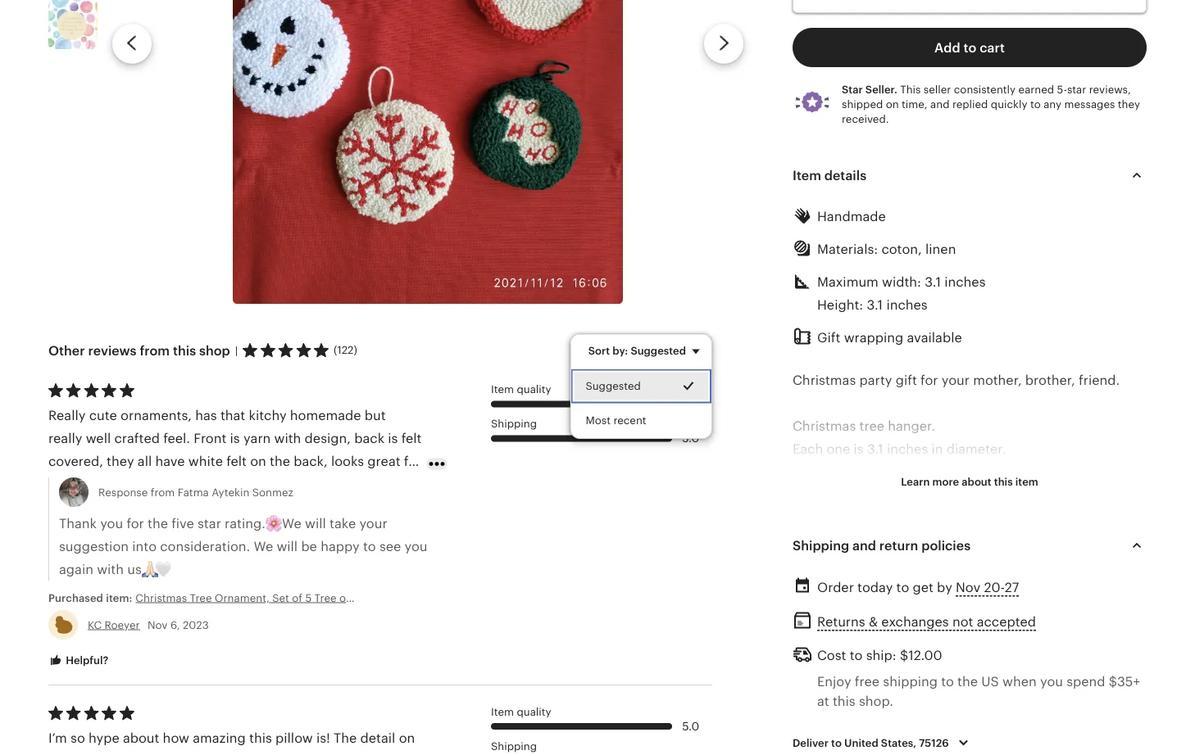 Task type: vqa. For each thing, say whether or not it's contained in the screenshot.
Home & Living
no



Task type: describe. For each thing, give the bounding box(es) containing it.
messages
[[1064, 98, 1115, 110]]

seller
[[924, 83, 951, 96]]

with left the felt.
[[921, 465, 948, 480]]

0 horizontal spatial my
[[816, 580, 835, 594]]

sort
[[588, 345, 610, 357]]

1 horizontal spatial other
[[839, 580, 872, 594]]

the up colored
[[48, 477, 69, 492]]

exchanges
[[881, 615, 949, 630]]

&
[[869, 615, 878, 630]]

sort by: suggested
[[588, 345, 686, 357]]

2 vertical spatial item
[[491, 706, 514, 719]]

height:
[[817, 298, 863, 312]]

1 vertical spatial inches
[[886, 298, 928, 312]]

recent
[[614, 415, 647, 427]]

star for five
[[198, 516, 221, 531]]

but
[[365, 408, 386, 423]]

linen
[[925, 242, 956, 257]]

response from fatma aytekin sonmez
[[98, 487, 293, 499]]

kc roeyer link
[[88, 619, 140, 632]]

well
[[86, 431, 111, 446]]

materials:
[[817, 242, 878, 257]]

shop
[[199, 344, 230, 358]]

inches inside the christmas tree hanger. each one is 3.1 inches in diameter. the back is covered with felt. worked with a stapler needle.
[[887, 442, 928, 457]]

accepted
[[977, 615, 1036, 630]]

1 vertical spatial you
[[405, 539, 427, 554]]

2023
[[183, 619, 209, 632]]

roeyer
[[104, 619, 140, 632]]

sonmez
[[252, 487, 293, 499]]

the inside thank you for the five star rating.🌸 we will take your suggestion into consideration. we will be happy to see you again with us🙏🏻🤍
[[148, 516, 168, 531]]

0 vertical spatial you
[[100, 516, 123, 531]]

deliver to united states, 75126 button
[[780, 726, 986, 756]]

2 vertical spatial shipping
[[491, 741, 537, 753]]

to inside this seller consistently earned 5-star reviews, shipped on time, and replied quickly to any messages they received.
[[1030, 98, 1041, 110]]

materials: coton, linen
[[817, 242, 956, 257]]

any
[[1044, 98, 1062, 110]]

deliver to united states, 75126
[[793, 737, 949, 750]]

sort by: suggested button
[[576, 334, 718, 368]]

crafted
[[114, 431, 160, 446]]

friend.
[[1079, 373, 1120, 388]]

five
[[171, 516, 194, 531]]

really
[[48, 408, 86, 423]]

with right worked
[[1030, 465, 1057, 480]]

kitchy
[[249, 408, 287, 423]]

earned
[[1018, 83, 1054, 96]]

aytekin
[[212, 487, 249, 499]]

covered,
[[48, 454, 103, 469]]

0 vertical spatial ornaments,
[[121, 408, 192, 423]]

your inside thank you for the five star rating.🌸 we will take your suggestion into consideration. we will be happy to see you again with us🙏🏻🤍
[[359, 516, 387, 531]]

ornaments
[[324, 477, 392, 492]]

this for item
[[994, 476, 1013, 488]]

most
[[586, 415, 611, 427]]

to inside really cute ornaments, has that kitchy homemade but really well crafted feel. front is yarn with design, back is felt covered, they all have white felt on the back, looks great for the white ornaments, kind of wish the other ornaments had colored felt to match the front better.
[[124, 500, 137, 515]]

1 vertical spatial felt
[[226, 454, 247, 469]]

0 vertical spatial shipping
[[491, 418, 537, 430]]

2 vertical spatial christmas
[[876, 580, 939, 594]]

ship:
[[866, 649, 896, 663]]

0 vertical spatial from
[[140, 344, 170, 358]]

learn more about this item button
[[889, 467, 1051, 497]]

christmas tree ornament set of 5 tree ornaments punch image 5 image
[[48, 0, 98, 49]]

(122)
[[334, 344, 357, 356]]

27
[[1005, 581, 1019, 595]]

2 5.0 from the top
[[682, 432, 699, 445]]

this for shop
[[173, 344, 196, 358]]

time,
[[902, 98, 928, 110]]

1 vertical spatial a
[[905, 534, 913, 548]]

2 horizontal spatial felt
[[401, 431, 422, 446]]

be
[[301, 539, 317, 554]]

|
[[235, 345, 238, 357]]

homemade
[[290, 408, 361, 423]]

menu containing suggested
[[570, 334, 712, 439]]

fatma
[[178, 487, 209, 499]]

kc
[[88, 619, 102, 632]]

is left covered
[[853, 465, 863, 480]]

better.
[[241, 500, 283, 515]]

with inside thank you for the five star rating.🌸 we will take your suggestion into consideration. we will be happy to see you again with us🙏🏻🤍
[[97, 562, 124, 577]]

to left get at the bottom of the page
[[896, 581, 909, 595]]

again
[[59, 562, 93, 577]]

really cute ornaments, has that kitchy homemade but really well crafted feel. front is yarn with design, back is felt covered, they all have white felt on the back, looks great for the white ornaments, kind of wish the other ornaments had colored felt to match the front better.
[[48, 408, 422, 515]]

colored
[[48, 500, 97, 515]]

returns & exchanges not accepted button
[[817, 610, 1036, 635]]

thank you for the five star rating.🌸 we will take your suggestion into consideration. we will be happy to see you again with us🙏🏻🤍
[[59, 516, 427, 577]]

christmas party gift for your mother, brother, friend.
[[793, 373, 1120, 388]]

with inside really cute ornaments, has that kitchy homemade but really well crafted feel. front is yarn with design, back is felt covered, they all have white felt on the back, looks great for the white ornaments, kind of wish the other ornaments had colored felt to match the front better.
[[274, 431, 301, 446]]

1 vertical spatial ornaments,
[[110, 477, 181, 492]]

one
[[827, 442, 850, 457]]

learn more about this item
[[901, 476, 1038, 488]]

christmas for christmas tree hanger. each one is 3.1 inches in diameter. the back is covered with felt. worked with a stapler needle.
[[793, 419, 856, 434]]

other
[[48, 344, 85, 358]]

kind
[[185, 477, 212, 492]]

the down fatma
[[183, 500, 204, 515]]

happy
[[321, 539, 360, 554]]

2 item quality from the top
[[491, 706, 551, 719]]

take
[[330, 516, 356, 531]]

design,
[[305, 431, 351, 446]]

$
[[900, 649, 908, 663]]

and inside dropdown button
[[852, 539, 876, 553]]

$35+
[[1109, 675, 1140, 690]]

1 item quality from the top
[[491, 383, 551, 396]]

order
[[817, 581, 854, 595]]

home.
[[1036, 534, 1076, 548]]

most recent button
[[571, 404, 711, 438]]

:)
[[980, 580, 989, 594]]

item details
[[793, 168, 866, 183]]

mother,
[[973, 373, 1022, 388]]

they inside this seller consistently earned 5-star reviews, shipped on time, and replied quickly to any messages they received.
[[1118, 98, 1140, 110]]

handmade
[[817, 209, 886, 224]]

and inside this seller consistently earned 5-star reviews, shipped on time, and replied quickly to any messages they received.
[[930, 98, 950, 110]]

cost to ship: $ 12.00
[[817, 649, 942, 663]]

shipping
[[883, 675, 938, 690]]

0 vertical spatial your
[[942, 373, 970, 388]]

us🙏🏻🤍
[[127, 562, 168, 577]]

made
[[793, 534, 827, 548]]

by:
[[613, 345, 628, 357]]

response
[[98, 487, 148, 499]]

0 horizontal spatial in
[[890, 534, 902, 548]]

had
[[395, 477, 419, 492]]

thank
[[59, 516, 97, 531]]



Task type: locate. For each thing, give the bounding box(es) containing it.
suggested right by:
[[631, 345, 686, 357]]

your up see
[[359, 516, 387, 531]]

1 horizontal spatial back
[[819, 465, 849, 480]]

0 horizontal spatial will
[[277, 539, 298, 554]]

corner
[[952, 534, 994, 548]]

2 quality from the top
[[517, 706, 551, 719]]

0 vertical spatial white
[[188, 454, 223, 469]]

us
[[981, 675, 999, 690]]

0 vertical spatial a
[[1060, 465, 1067, 480]]

available
[[907, 330, 962, 345]]

0 horizontal spatial and
[[852, 539, 876, 553]]

0 vertical spatial for
[[921, 373, 938, 388]]

maximum
[[817, 275, 879, 289]]

0 vertical spatial suggested
[[631, 345, 686, 357]]

3.1
[[925, 275, 941, 289], [867, 298, 883, 312], [867, 442, 883, 457]]

2 vertical spatial felt
[[100, 500, 120, 515]]

1 vertical spatial nov
[[147, 619, 168, 632]]

ornaments, down all
[[110, 477, 181, 492]]

nov left 6, at left
[[147, 619, 168, 632]]

1 vertical spatial your
[[359, 516, 387, 531]]

on inside really cute ornaments, has that kitchy homemade but really well crafted feel. front is yarn with design, back is felt covered, they all have white felt on the back, looks great for the white ornaments, kind of wish the other ornaments had colored felt to match the front better.
[[250, 454, 266, 469]]

made with love in a small corner of my home.
[[793, 534, 1076, 548]]

cute
[[89, 408, 117, 423]]

3.1 right width:
[[925, 275, 941, 289]]

0 vertical spatial star
[[1067, 83, 1086, 96]]

0 vertical spatial my
[[1014, 534, 1033, 548]]

1 vertical spatial they
[[107, 454, 134, 469]]

nov 20-27 button
[[956, 576, 1019, 600]]

you right when
[[1040, 675, 1063, 690]]

1 vertical spatial and
[[852, 539, 876, 553]]

0 vertical spatial we
[[282, 516, 301, 531]]

of inside really cute ornaments, has that kitchy homemade but really well crafted feel. front is yarn with design, back is felt covered, they all have white felt on the back, looks great for the white ornaments, kind of wish the other ornaments had colored felt to match the front better.
[[215, 477, 228, 492]]

christmas tree ornament set of 5 tree ornaments punch image 1 image
[[233, 0, 623, 304]]

2 horizontal spatial for
[[921, 373, 938, 388]]

0 horizontal spatial star
[[198, 516, 221, 531]]

other reviews from this shop |
[[48, 344, 238, 358]]

0 vertical spatial felt
[[401, 431, 422, 446]]

consideration.
[[160, 539, 250, 554]]

1 5.0 from the top
[[682, 398, 699, 411]]

christmas up exchanges
[[876, 580, 939, 594]]

with down suggestion on the bottom
[[97, 562, 124, 577]]

states,
[[881, 737, 917, 750]]

menu
[[570, 334, 712, 439]]

1 vertical spatial will
[[277, 539, 298, 554]]

that
[[220, 408, 245, 423]]

3.1 down tree
[[867, 442, 883, 457]]

white down front
[[188, 454, 223, 469]]

0 horizontal spatial your
[[359, 516, 387, 531]]

my left the "home."
[[1014, 534, 1033, 548]]

to inside dropdown button
[[831, 737, 842, 750]]

will left be on the bottom left of page
[[277, 539, 298, 554]]

felt up had
[[401, 431, 422, 446]]

and
[[930, 98, 950, 110], [852, 539, 876, 553]]

inches down width:
[[886, 298, 928, 312]]

0 vertical spatial will
[[305, 516, 326, 531]]

2 vertical spatial 5.0
[[682, 720, 699, 734]]

received.
[[842, 113, 889, 125]]

to left cart
[[964, 40, 976, 55]]

this left item
[[994, 476, 1013, 488]]

3.1 up "wrapping"
[[867, 298, 883, 312]]

and down seller
[[930, 98, 950, 110]]

rating.🌸
[[225, 516, 279, 531]]

2 horizontal spatial you
[[1040, 675, 1063, 690]]

christmas for christmas party gift for your mother, brother, friend.
[[793, 373, 856, 388]]

0 vertical spatial nov
[[956, 581, 980, 595]]

we down rating.🌸
[[254, 539, 273, 554]]

to down earned
[[1030, 98, 1041, 110]]

0 horizontal spatial on
[[250, 454, 266, 469]]

inches
[[944, 275, 986, 289], [886, 298, 928, 312], [887, 442, 928, 457]]

star
[[1067, 83, 1086, 96], [198, 516, 221, 531]]

1 horizontal spatial my
[[1014, 534, 1033, 548]]

inches down the hanger. on the right bottom of page
[[887, 442, 928, 457]]

0 horizontal spatial this
[[173, 344, 196, 358]]

quickly
[[991, 98, 1027, 110]]

suggested button
[[571, 369, 711, 404]]

1 horizontal spatial they
[[1118, 98, 1140, 110]]

the inside enjoy free shipping to the us when you spend $35+ at this shop.
[[957, 675, 978, 690]]

christmas
[[793, 373, 856, 388], [793, 419, 856, 434], [876, 580, 939, 594]]

party
[[859, 373, 892, 388]]

will up be on the bottom left of page
[[305, 516, 326, 531]]

0 vertical spatial back
[[354, 431, 385, 446]]

star seller.
[[842, 83, 897, 96]]

quality
[[517, 383, 551, 396], [517, 706, 551, 719]]

you up suggestion on the bottom
[[100, 516, 123, 531]]

1 vertical spatial in
[[890, 534, 902, 548]]

1 horizontal spatial nov
[[956, 581, 980, 595]]

in inside the christmas tree hanger. each one is 3.1 inches in diameter. the back is covered with felt. worked with a stapler needle.
[[932, 442, 943, 457]]

for inside really cute ornaments, has that kitchy homemade but really well crafted feel. front is yarn with design, back is felt covered, they all have white felt on the back, looks great for the white ornaments, kind of wish the other ornaments had colored felt to match the front better.
[[404, 454, 422, 469]]

wrapping
[[844, 330, 903, 345]]

1 vertical spatial quality
[[517, 706, 551, 719]]

suggestion
[[59, 539, 129, 554]]

is right one
[[854, 442, 864, 457]]

0 vertical spatial this
[[173, 344, 196, 358]]

cart
[[980, 40, 1005, 55]]

learn
[[901, 476, 930, 488]]

helpful? button
[[36, 646, 121, 676]]

return
[[879, 539, 918, 553]]

1 vertical spatial on
[[250, 454, 266, 469]]

0 vertical spatial item quality
[[491, 383, 551, 396]]

a left small
[[905, 534, 913, 548]]

on inside this seller consistently earned 5-star reviews, shipped on time, and replied quickly to any messages they received.
[[886, 98, 899, 110]]

inches down linen
[[944, 275, 986, 289]]

0 vertical spatial on
[[886, 98, 899, 110]]

2 vertical spatial inches
[[887, 442, 928, 457]]

back,
[[294, 454, 328, 469]]

item:
[[106, 592, 132, 605]]

you right see
[[405, 539, 427, 554]]

is left yarn
[[230, 431, 240, 446]]

back down one
[[819, 465, 849, 480]]

on down "seller."
[[886, 98, 899, 110]]

suggested inside suggested button
[[586, 380, 641, 392]]

1 horizontal spatial on
[[886, 98, 899, 110]]

0 horizontal spatial back
[[354, 431, 385, 446]]

star for 5-
[[1067, 83, 1086, 96]]

gift
[[817, 330, 840, 345]]

by
[[937, 581, 952, 595]]

to left united
[[831, 737, 842, 750]]

from
[[140, 344, 170, 358], [151, 487, 175, 499]]

1 vertical spatial of
[[997, 534, 1010, 548]]

united
[[844, 737, 878, 750]]

they inside really cute ornaments, has that kitchy homemade but really well crafted feel. front is yarn with design, back is felt covered, they all have white felt on the back, looks great for the white ornaments, kind of wish the other ornaments had colored felt to match the front better.
[[107, 454, 134, 469]]

for inside thank you for the five star rating.🌸 we will take your suggestion into consideration. we will be happy to see you again with us🙏🏻🤍
[[127, 516, 144, 531]]

felt.
[[951, 465, 975, 480]]

not
[[952, 615, 973, 630]]

1 vertical spatial shipping
[[793, 539, 849, 553]]

other inside really cute ornaments, has that kitchy homemade but really well crafted feel. front is yarn with design, back is felt covered, they all have white felt on the back, looks great for the white ornaments, kind of wish the other ornaments had colored felt to match the front better.
[[287, 477, 321, 492]]

1 horizontal spatial felt
[[226, 454, 247, 469]]

for up had
[[404, 454, 422, 469]]

has
[[195, 408, 217, 423]]

this inside enjoy free shipping to the us when you spend $35+ at this shop.
[[833, 694, 855, 709]]

item inside dropdown button
[[793, 168, 821, 183]]

1 vertical spatial suggested
[[586, 380, 641, 392]]

0 horizontal spatial a
[[905, 534, 913, 548]]

yarn
[[243, 431, 271, 446]]

0 vertical spatial 3.1
[[925, 275, 941, 289]]

this
[[900, 83, 921, 96]]

the left us
[[957, 675, 978, 690]]

for right gift
[[921, 373, 938, 388]]

to down '12.00'
[[941, 675, 954, 690]]

0 vertical spatial in
[[932, 442, 943, 457]]

0 vertical spatial quality
[[517, 383, 551, 396]]

0 vertical spatial christmas
[[793, 373, 856, 388]]

we up be on the bottom left of page
[[282, 516, 301, 531]]

to inside enjoy free shipping to the us when you spend $35+ at this shop.
[[941, 675, 954, 690]]

this right at
[[833, 694, 855, 709]]

to left see
[[363, 539, 376, 554]]

of right corner
[[997, 534, 1010, 548]]

and left return
[[852, 539, 876, 553]]

3 5.0 from the top
[[682, 720, 699, 734]]

1 horizontal spatial of
[[997, 534, 1010, 548]]

suggested
[[631, 345, 686, 357], [586, 380, 641, 392]]

1 vertical spatial we
[[254, 539, 273, 554]]

0 horizontal spatial felt
[[100, 500, 120, 515]]

in right love
[[890, 534, 902, 548]]

1 horizontal spatial for
[[404, 454, 422, 469]]

star down front
[[198, 516, 221, 531]]

your left the mother,
[[942, 373, 970, 388]]

back inside the christmas tree hanger. each one is 3.1 inches in diameter. the back is covered with felt. worked with a stapler needle.
[[819, 465, 849, 480]]

the down match
[[148, 516, 168, 531]]

returns & exchanges not accepted
[[817, 615, 1036, 630]]

0 horizontal spatial other
[[287, 477, 321, 492]]

2 horizontal spatial this
[[994, 476, 1013, 488]]

the up better.
[[263, 477, 284, 492]]

this left the shop
[[173, 344, 196, 358]]

2 vertical spatial 3.1
[[867, 442, 883, 457]]

1 horizontal spatial star
[[1067, 83, 1086, 96]]

1 vertical spatial this
[[994, 476, 1013, 488]]

1 horizontal spatial a
[[1060, 465, 1067, 480]]

the left "back,"
[[270, 454, 290, 469]]

cost
[[817, 649, 846, 663]]

more
[[932, 476, 959, 488]]

from up match
[[151, 487, 175, 499]]

3.1 inside the christmas tree hanger. each one is 3.1 inches in diameter. the back is covered with felt. worked with a stapler needle.
[[867, 442, 883, 457]]

to down response
[[124, 500, 137, 515]]

you inside enjoy free shipping to the us when you spend $35+ at this shop.
[[1040, 675, 1063, 690]]

star inside this seller consistently earned 5-star reviews, shipped on time, and replied quickly to any messages they received.
[[1067, 83, 1086, 96]]

free
[[855, 675, 880, 690]]

add
[[935, 40, 960, 55]]

with left love
[[831, 534, 858, 548]]

2 vertical spatial this
[[833, 694, 855, 709]]

a left stapler
[[1060, 465, 1067, 480]]

tree
[[859, 419, 884, 434]]

with down kitchy
[[274, 431, 301, 446]]

1 horizontal spatial and
[[930, 98, 950, 110]]

1 vertical spatial my
[[816, 580, 835, 594]]

0 horizontal spatial of
[[215, 477, 228, 492]]

0 horizontal spatial for
[[127, 516, 144, 531]]

about
[[962, 476, 991, 488]]

suggested up most recent
[[586, 380, 641, 392]]

1 vertical spatial white
[[72, 477, 107, 492]]

this inside "dropdown button"
[[994, 476, 1013, 488]]

kc roeyer nov 6, 2023
[[88, 619, 209, 632]]

my right 'for'
[[816, 580, 835, 594]]

other up 'returns' on the bottom right of the page
[[839, 580, 872, 594]]

items
[[943, 580, 977, 594]]

nov right by
[[956, 581, 980, 595]]

1 vertical spatial item quality
[[491, 706, 551, 719]]

is up great
[[388, 431, 398, 446]]

helpful?
[[63, 655, 108, 667]]

1 horizontal spatial we
[[282, 516, 301, 531]]

they down the reviews, at the right
[[1118, 98, 1140, 110]]

0 vertical spatial inches
[[944, 275, 986, 289]]

for my other christmas items :)
[[793, 580, 989, 594]]

felt down response
[[100, 500, 120, 515]]

of up front
[[215, 477, 228, 492]]

white down covered,
[[72, 477, 107, 492]]

0 vertical spatial other
[[287, 477, 321, 492]]

star inside thank you for the five star rating.🌸 we will take your suggestion into consideration. we will be happy to see you again with us🙏🏻🤍
[[198, 516, 221, 531]]

suggested inside sort by: suggested dropdown button
[[631, 345, 686, 357]]

to right 'cost' at the right bottom of page
[[850, 649, 863, 663]]

reviews,
[[1089, 83, 1131, 96]]

coton,
[[881, 242, 922, 257]]

0 horizontal spatial white
[[72, 477, 107, 492]]

to inside button
[[964, 40, 976, 55]]

this seller consistently earned 5-star reviews, shipped on time, and replied quickly to any messages they received.
[[842, 83, 1140, 125]]

to inside thank you for the five star rating.🌸 we will take your suggestion into consideration. we will be happy to see you again with us🙏🏻🤍
[[363, 539, 376, 554]]

1 vertical spatial other
[[839, 580, 872, 594]]

love
[[861, 534, 887, 548]]

they left all
[[107, 454, 134, 469]]

on down yarn
[[250, 454, 266, 469]]

other down "back,"
[[287, 477, 321, 492]]

1 vertical spatial item
[[491, 383, 514, 396]]

into
[[132, 539, 157, 554]]

christmas up one
[[793, 419, 856, 434]]

0 vertical spatial of
[[215, 477, 228, 492]]

spend
[[1067, 675, 1105, 690]]

consistently
[[954, 83, 1016, 96]]

diameter.
[[947, 442, 1006, 457]]

all
[[138, 454, 152, 469]]

ornaments, up the crafted
[[121, 408, 192, 423]]

from right reviews
[[140, 344, 170, 358]]

1 horizontal spatial will
[[305, 516, 326, 531]]

1 vertical spatial star
[[198, 516, 221, 531]]

item
[[1015, 476, 1038, 488]]

shipping inside dropdown button
[[793, 539, 849, 553]]

match
[[140, 500, 180, 515]]

in up more
[[932, 442, 943, 457]]

brother,
[[1025, 373, 1075, 388]]

for up into
[[127, 516, 144, 531]]

0 vertical spatial item
[[793, 168, 821, 183]]

1 horizontal spatial this
[[833, 694, 855, 709]]

1 quality from the top
[[517, 383, 551, 396]]

shipping and return policies
[[793, 539, 971, 553]]

will
[[305, 516, 326, 531], [277, 539, 298, 554]]

5.0
[[682, 398, 699, 411], [682, 432, 699, 445], [682, 720, 699, 734]]

hanger.
[[888, 419, 935, 434]]

1 horizontal spatial in
[[932, 442, 943, 457]]

today
[[857, 581, 893, 595]]

feel.
[[163, 431, 190, 446]]

0 horizontal spatial you
[[100, 516, 123, 531]]

front
[[207, 500, 238, 515]]

christmas down gift
[[793, 373, 856, 388]]

gift wrapping available
[[817, 330, 962, 345]]

front
[[194, 431, 227, 446]]

back down but
[[354, 431, 385, 446]]

worked
[[979, 465, 1026, 480]]

1 horizontal spatial white
[[188, 454, 223, 469]]

1 vertical spatial 3.1
[[867, 298, 883, 312]]

order today to get by nov 20-27
[[817, 581, 1019, 595]]

a inside the christmas tree hanger. each one is 3.1 inches in diameter. the back is covered with felt. worked with a stapler needle.
[[1060, 465, 1067, 480]]

really
[[48, 431, 82, 446]]

0 horizontal spatial nov
[[147, 619, 168, 632]]

felt up wish
[[226, 454, 247, 469]]

1 vertical spatial 5.0
[[682, 432, 699, 445]]

1 vertical spatial from
[[151, 487, 175, 499]]

they
[[1118, 98, 1140, 110], [107, 454, 134, 469]]

you
[[100, 516, 123, 531], [405, 539, 427, 554], [1040, 675, 1063, 690]]

back inside really cute ornaments, has that kitchy homemade but really well crafted feel. front is yarn with design, back is felt covered, they all have white felt on the back, looks great for the white ornaments, kind of wish the other ornaments had colored felt to match the front better.
[[354, 431, 385, 446]]

see
[[379, 539, 401, 554]]

star up "messages"
[[1067, 83, 1086, 96]]

christmas inside the christmas tree hanger. each one is 3.1 inches in diameter. the back is covered with felt. worked with a stapler needle.
[[793, 419, 856, 434]]

2 vertical spatial you
[[1040, 675, 1063, 690]]



